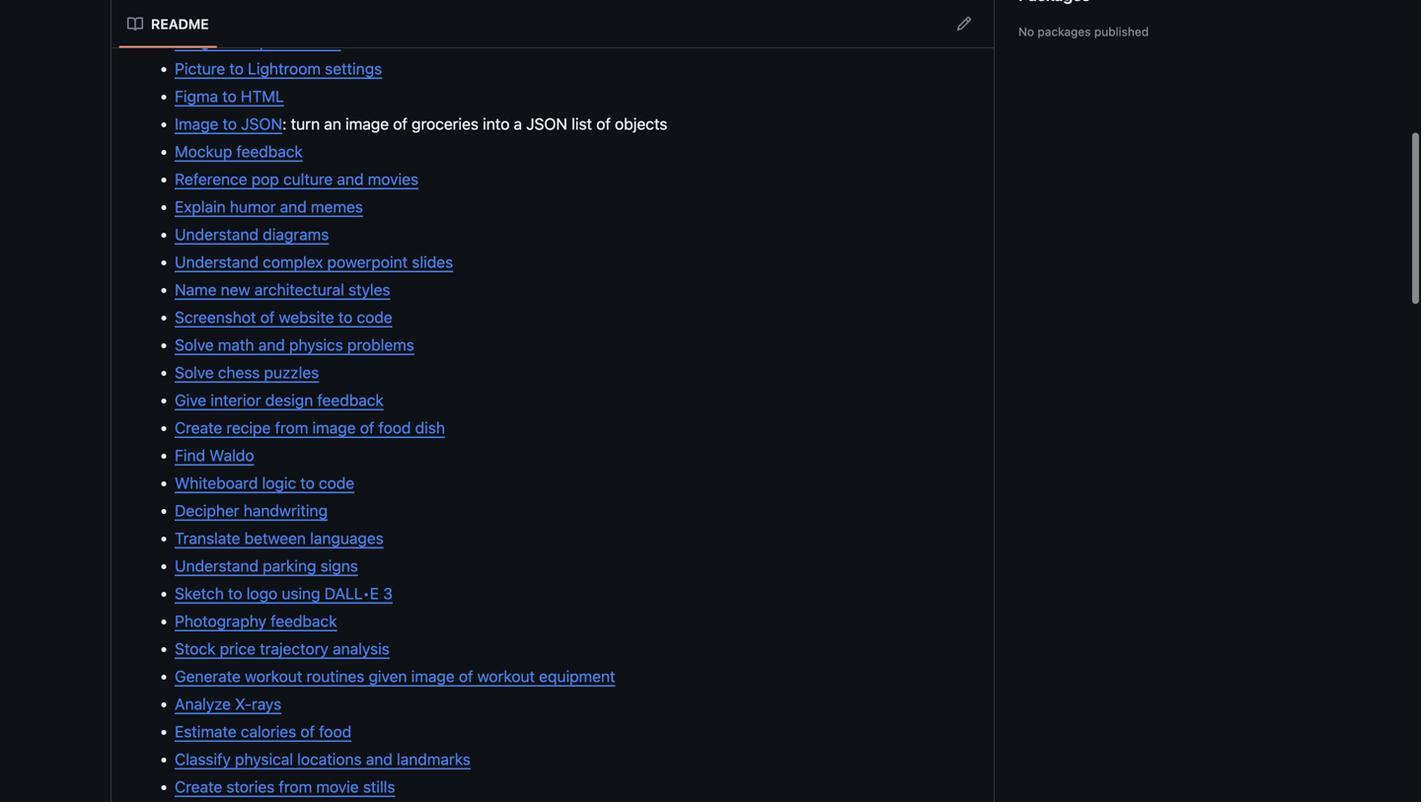 Task type: describe. For each thing, give the bounding box(es) containing it.
signs
[[320, 557, 358, 575]]

web design agent link
[[175, 4, 304, 23]]

movies
[[368, 170, 418, 189]]

analyze
[[175, 695, 231, 714]]

2 solve from the top
[[175, 363, 214, 382]]

understand complex powerpoint slides link
[[175, 253, 453, 272]]

of right 'given'
[[459, 667, 473, 686]]

photography
[[175, 612, 266, 631]]

translate between languages link
[[175, 529, 384, 548]]

replit
[[241, 32, 282, 50]]

1 image from the top
[[175, 32, 218, 50]]

calories
[[241, 723, 296, 741]]

analyze x-rays link
[[175, 695, 281, 714]]

chess
[[218, 363, 260, 382]]

1 vertical spatial image
[[312, 419, 356, 437]]

decipher
[[175, 501, 239, 520]]

packages
[[1038, 25, 1091, 38]]

create recipe from image of food dish link
[[175, 419, 445, 437]]

photography feedback link
[[175, 612, 337, 631]]

give
[[175, 391, 206, 410]]

understand diagrams link
[[175, 225, 329, 244]]

0 vertical spatial website
[[286, 32, 341, 50]]

stock
[[175, 640, 216, 658]]

turn
[[291, 115, 320, 133]]

whiteboard
[[175, 474, 258, 493]]

figma to html link
[[175, 87, 284, 106]]

find
[[175, 446, 205, 465]]

lightroom
[[248, 59, 321, 78]]

picture to lightroom settings link
[[175, 59, 382, 78]]

2 workout from the left
[[477, 667, 535, 686]]

powerpoint
[[327, 253, 408, 272]]

interior
[[211, 391, 261, 410]]

rays
[[252, 695, 281, 714]]

1 vertical spatial website
[[279, 308, 334, 327]]

locations
[[297, 750, 362, 769]]

create stories from movie stills link
[[175, 778, 395, 797]]

physical
[[235, 750, 293, 769]]

sketch
[[175, 584, 224, 603]]

find waldo link
[[175, 446, 254, 465]]

estimate calories of food link
[[175, 723, 351, 741]]

translate
[[175, 529, 240, 548]]

diagrams
[[263, 225, 329, 244]]

give interior design feedback link
[[175, 391, 384, 410]]

dish
[[415, 419, 445, 437]]

name new architectural styles link
[[175, 280, 390, 299]]

a
[[514, 115, 522, 133]]

book image
[[127, 16, 143, 32]]

2 vertical spatial image
[[411, 667, 455, 686]]

equipment
[[539, 667, 615, 686]]

html
[[241, 87, 284, 106]]

2 image from the top
[[175, 115, 218, 133]]

styles
[[348, 280, 390, 299]]

slides
[[412, 253, 453, 272]]

1 vertical spatial feedback
[[317, 391, 384, 410]]

to up 'image to json' link
[[222, 87, 237, 106]]

1 horizontal spatial food
[[379, 419, 411, 437]]

puzzles
[[264, 363, 319, 382]]

explain
[[175, 197, 226, 216]]

list
[[572, 115, 592, 133]]

reference pop culture and movies link
[[175, 170, 418, 189]]

readme link
[[119, 8, 217, 40]]

to up figma to html link
[[229, 59, 244, 78]]

explain humor and memes link
[[175, 197, 363, 216]]

generate workout routines given image of workout equipment link
[[175, 667, 615, 686]]

screenshot
[[175, 308, 256, 327]]

and up diagrams
[[280, 197, 307, 216]]

agent
[[263, 4, 304, 23]]

understand parking signs link
[[175, 557, 358, 575]]

1 vertical spatial from
[[279, 778, 312, 797]]

culture
[[283, 170, 333, 189]]

handwriting
[[244, 501, 328, 520]]

image to replit website link
[[175, 32, 341, 50]]

to down styles
[[338, 308, 353, 327]]

generate
[[175, 667, 241, 686]]

movie
[[316, 778, 359, 797]]

whiteboard logic to code link
[[175, 474, 354, 493]]

web
[[175, 4, 207, 23]]

logo
[[246, 584, 278, 603]]

0 horizontal spatial code
[[319, 474, 354, 493]]

1 workout from the left
[[245, 667, 302, 686]]

1 json from the left
[[241, 115, 282, 133]]

new
[[221, 280, 250, 299]]



Task type: vqa. For each thing, say whether or not it's contained in the screenshot.
the Reference pop culture and movies link
yes



Task type: locate. For each thing, give the bounding box(es) containing it.
0 vertical spatial code
[[357, 308, 392, 327]]

humor
[[230, 197, 276, 216]]

estimate
[[175, 723, 237, 741]]

understand down explain
[[175, 225, 259, 244]]

screenshot of website to code link
[[175, 308, 392, 327]]

to down web design agent link on the top left of page
[[223, 32, 237, 50]]

to right logic
[[300, 474, 315, 493]]

objects
[[615, 115, 668, 133]]

solve down screenshot
[[175, 336, 214, 354]]

create down classify
[[175, 778, 222, 797]]

analysis
[[333, 640, 390, 658]]

1 vertical spatial image
[[175, 115, 218, 133]]

1 horizontal spatial design
[[265, 391, 313, 410]]

design up image to replit website link
[[211, 4, 259, 23]]

0 vertical spatial create
[[175, 419, 222, 437]]

image right 'given'
[[411, 667, 455, 686]]

solve chess puzzles link
[[175, 363, 319, 382]]

json
[[241, 115, 282, 133], [526, 115, 568, 133]]

from down give interior design feedback link
[[275, 419, 308, 437]]

1 vertical spatial solve
[[175, 363, 214, 382]]

groceries
[[412, 115, 479, 133]]

solve up give
[[175, 363, 214, 382]]

1 vertical spatial code
[[319, 474, 354, 493]]

trajectory
[[260, 640, 329, 658]]

feedback
[[236, 142, 303, 161], [317, 391, 384, 410], [271, 612, 337, 631]]

1 create from the top
[[175, 419, 222, 437]]

physics
[[289, 336, 343, 354]]

using
[[282, 584, 320, 603]]

code down styles
[[357, 308, 392, 327]]

of right list
[[596, 115, 611, 133]]

1 understand from the top
[[175, 225, 259, 244]]

from down the classify physical locations and landmarks link
[[279, 778, 312, 797]]

1 vertical spatial food
[[319, 723, 351, 741]]

2 json from the left
[[526, 115, 568, 133]]

3
[[383, 584, 393, 603]]

2 vertical spatial understand
[[175, 557, 259, 575]]

food up "locations"
[[319, 723, 351, 741]]

web design agent image to replit website picture to lightroom settings figma to html image to json : turn an image of groceries into a json list of objects mockup feedback reference pop culture and movies explain humor and memes understand diagrams understand complex powerpoint slides name new architectural styles screenshot of website to code solve math and physics problems solve chess puzzles give interior design feedback create recipe from image of food dish find waldo whiteboard logic to code decipher handwriting translate between languages understand parking signs sketch to logo using dall•e 3 photography feedback stock price trajectory analysis generate workout routines given image of workout equipment analyze x-rays estimate calories of food classify physical locations and landmarks create stories from movie stills
[[175, 4, 668, 797]]

1 solve from the top
[[175, 336, 214, 354]]

0 horizontal spatial json
[[241, 115, 282, 133]]

0 vertical spatial from
[[275, 419, 308, 437]]

image down figma
[[175, 115, 218, 133]]

of left dish in the bottom of the page
[[360, 419, 374, 437]]

edit file image
[[956, 16, 972, 32]]

no
[[1019, 25, 1034, 38]]

complex
[[263, 253, 323, 272]]

routines
[[306, 667, 364, 686]]

understand
[[175, 225, 259, 244], [175, 253, 259, 272], [175, 557, 259, 575]]

0 vertical spatial solve
[[175, 336, 214, 354]]

json down html on the top of page
[[241, 115, 282, 133]]

2 create from the top
[[175, 778, 222, 797]]

feedback up the pop
[[236, 142, 303, 161]]

an
[[324, 115, 341, 133]]

image to json link
[[175, 115, 282, 133]]

classify physical locations and landmarks link
[[175, 750, 471, 769]]

math
[[218, 336, 254, 354]]

readme
[[151, 16, 209, 32]]

image
[[175, 32, 218, 50], [175, 115, 218, 133]]

recipe
[[226, 419, 271, 437]]

of left groceries
[[393, 115, 408, 133]]

image up picture
[[175, 32, 218, 50]]

dall•e
[[324, 584, 379, 603]]

landmarks
[[397, 750, 471, 769]]

1 vertical spatial understand
[[175, 253, 259, 272]]

settings
[[325, 59, 382, 78]]

name
[[175, 280, 217, 299]]

price
[[220, 640, 256, 658]]

of up the classify physical locations and landmarks link
[[300, 723, 315, 741]]

from
[[275, 419, 308, 437], [279, 778, 312, 797]]

of down 'name new architectural styles' link
[[260, 308, 275, 327]]

x-
[[235, 695, 252, 714]]

problems
[[347, 336, 414, 354]]

0 horizontal spatial design
[[211, 4, 259, 23]]

0 vertical spatial feedback
[[236, 142, 303, 161]]

website up lightroom
[[286, 32, 341, 50]]

to down figma to html link
[[223, 115, 237, 133]]

0 vertical spatial understand
[[175, 225, 259, 244]]

create
[[175, 419, 222, 437], [175, 778, 222, 797]]

0 vertical spatial food
[[379, 419, 411, 437]]

given
[[369, 667, 407, 686]]

into
[[483, 115, 510, 133]]

to left logo
[[228, 584, 242, 603]]

1 horizontal spatial workout
[[477, 667, 535, 686]]

pop
[[251, 170, 279, 189]]

0 vertical spatial image
[[175, 32, 218, 50]]

1 vertical spatial create
[[175, 778, 222, 797]]

design down puzzles
[[265, 391, 313, 410]]

sketch to logo using dall•e 3 link
[[175, 584, 393, 603]]

stills
[[363, 778, 395, 797]]

1 vertical spatial design
[[265, 391, 313, 410]]

published
[[1094, 25, 1149, 38]]

3 understand from the top
[[175, 557, 259, 575]]

mockup feedback link
[[175, 142, 303, 161]]

image right "an"
[[345, 115, 389, 133]]

reference
[[175, 170, 247, 189]]

food left dish in the bottom of the page
[[379, 419, 411, 437]]

workout up rays
[[245, 667, 302, 686]]

languages
[[310, 529, 384, 548]]

0 horizontal spatial workout
[[245, 667, 302, 686]]

0 vertical spatial design
[[211, 4, 259, 23]]

create down give
[[175, 419, 222, 437]]

:
[[282, 115, 287, 133]]

1 horizontal spatial code
[[357, 308, 392, 327]]

stock price trajectory analysis link
[[175, 640, 390, 658]]

stories
[[226, 778, 275, 797]]

parking
[[263, 557, 316, 575]]

food
[[379, 419, 411, 437], [319, 723, 351, 741]]

architectural
[[254, 280, 344, 299]]

to
[[223, 32, 237, 50], [229, 59, 244, 78], [222, 87, 237, 106], [223, 115, 237, 133], [338, 308, 353, 327], [300, 474, 315, 493], [228, 584, 242, 603]]

0 horizontal spatial food
[[319, 723, 351, 741]]

solve
[[175, 336, 214, 354], [175, 363, 214, 382]]

figma
[[175, 87, 218, 106]]

between
[[244, 529, 306, 548]]

picture
[[175, 59, 225, 78]]

no packages published
[[1019, 25, 1149, 38]]

code up languages
[[319, 474, 354, 493]]

solve math and physics problems link
[[175, 336, 414, 354]]

understand up new
[[175, 253, 259, 272]]

and up memes
[[337, 170, 364, 189]]

mockup
[[175, 142, 232, 161]]

image down give interior design feedback link
[[312, 419, 356, 437]]

and up stills
[[366, 750, 393, 769]]

decipher handwriting link
[[175, 501, 328, 520]]

1 horizontal spatial json
[[526, 115, 568, 133]]

2 understand from the top
[[175, 253, 259, 272]]

feedback up create recipe from image of food dish link
[[317, 391, 384, 410]]

website down the architectural
[[279, 308, 334, 327]]

json right a
[[526, 115, 568, 133]]

0 vertical spatial image
[[345, 115, 389, 133]]

waldo
[[209, 446, 254, 465]]

and down screenshot of website to code link
[[258, 336, 285, 354]]

of
[[393, 115, 408, 133], [596, 115, 611, 133], [260, 308, 275, 327], [360, 419, 374, 437], [459, 667, 473, 686], [300, 723, 315, 741]]

memes
[[311, 197, 363, 216]]

workout
[[245, 667, 302, 686], [477, 667, 535, 686]]

workout left equipment
[[477, 667, 535, 686]]

feedback down using
[[271, 612, 337, 631]]

understand down the translate
[[175, 557, 259, 575]]

2 vertical spatial feedback
[[271, 612, 337, 631]]



